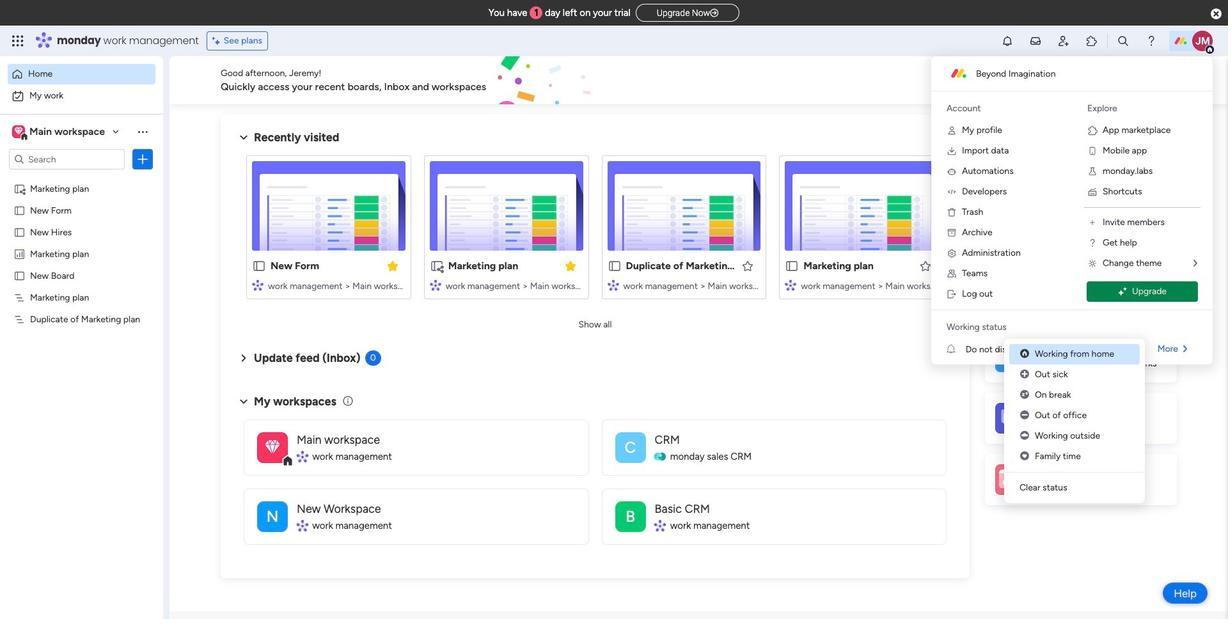 Task type: locate. For each thing, give the bounding box(es) containing it.
working status sick image
[[1021, 369, 1030, 380]]

close my workspaces image
[[236, 394, 252, 409]]

workspace image
[[12, 125, 25, 139], [14, 125, 23, 139], [257, 432, 288, 463], [265, 436, 280, 459], [257, 501, 288, 532], [615, 501, 646, 532]]

working status ooo image
[[1021, 410, 1030, 421]]

my profile image
[[947, 125, 958, 136]]

list arrow image
[[1184, 345, 1188, 354]]

v2 user feedback image
[[996, 73, 1006, 88]]

component image
[[608, 279, 619, 291]]

public board image
[[252, 259, 266, 273], [786, 259, 800, 273]]

working status on break image
[[1021, 390, 1030, 401]]

remove from favorites image
[[386, 260, 399, 272], [564, 260, 577, 272]]

upgrade stars new image
[[1119, 287, 1128, 297]]

1 horizontal spatial public board image
[[786, 259, 800, 273]]

shortcuts image
[[1088, 187, 1098, 197]]

0 vertical spatial option
[[8, 64, 156, 84]]

0 horizontal spatial remove from favorites image
[[386, 260, 399, 272]]

automations image
[[947, 166, 958, 177]]

shareable board image
[[13, 182, 26, 195]]

list box
[[0, 175, 163, 503]]

0 horizontal spatial public board image
[[252, 259, 266, 273]]

notifications image
[[1002, 35, 1014, 47]]

help center element
[[986, 393, 1178, 444]]

2 remove from favorites image from the left
[[564, 260, 577, 272]]

working status outside image
[[1021, 431, 1030, 442]]

close recently visited image
[[236, 130, 252, 145]]

component image
[[655, 520, 666, 532]]

1 horizontal spatial remove from favorites image
[[564, 260, 577, 272]]

1 remove from favorites image from the left
[[386, 260, 399, 272]]

invite members image
[[1088, 218, 1098, 228]]

option
[[8, 64, 156, 84], [8, 86, 156, 106], [0, 177, 163, 180]]

public board image
[[13, 204, 26, 216], [13, 226, 26, 238], [608, 259, 622, 273], [13, 269, 26, 282]]

select product image
[[12, 35, 24, 47]]

remove from favorites image for first public board image
[[386, 260, 399, 272]]

v2 surfce notifications image
[[947, 343, 966, 356]]

help image
[[1146, 35, 1158, 47]]

2 public board image from the left
[[786, 259, 800, 273]]

see plans image
[[212, 34, 224, 48]]

open update feed (inbox) image
[[236, 351, 252, 366]]

public board image up the public dashboard 'image'
[[13, 226, 26, 238]]

menu
[[1005, 339, 1146, 504]]

dapulse rightstroke image
[[711, 8, 719, 18]]

public board image down shareable board icon
[[13, 204, 26, 216]]

1 public board image from the left
[[252, 259, 266, 273]]

administration image
[[947, 248, 958, 259]]



Task type: describe. For each thing, give the bounding box(es) containing it.
get help image
[[1088, 238, 1098, 248]]

jeremy miller image
[[1193, 31, 1214, 51]]

archive image
[[947, 228, 958, 238]]

list arrow image
[[1194, 259, 1198, 268]]

trash image
[[947, 207, 958, 218]]

working status family image
[[1021, 451, 1030, 462]]

monday.labs image
[[1088, 166, 1098, 177]]

mobile app image
[[1088, 146, 1098, 156]]

invite members image
[[1058, 35, 1071, 47]]

public board image up component image
[[608, 259, 622, 273]]

add to favorites image
[[742, 260, 755, 272]]

public dashboard image
[[13, 248, 26, 260]]

0 element
[[365, 351, 381, 366]]

import data image
[[947, 146, 958, 156]]

add to favorites image
[[920, 260, 933, 272]]

teams image
[[947, 269, 958, 279]]

2 vertical spatial option
[[0, 177, 163, 180]]

public board image down the public dashboard 'image'
[[13, 269, 26, 282]]

workspace image
[[615, 432, 646, 463]]

search everything image
[[1118, 35, 1130, 47]]

getting started element
[[986, 331, 1178, 382]]

1 vertical spatial option
[[8, 86, 156, 106]]

workspace options image
[[136, 125, 149, 138]]

update feed image
[[1030, 35, 1043, 47]]

log out image
[[947, 289, 958, 300]]

options image
[[136, 153, 149, 166]]

contact sales element
[[986, 454, 1178, 505]]

working status wfh image
[[1021, 349, 1030, 360]]

templates image image
[[997, 122, 1166, 211]]

shareable board image
[[430, 259, 444, 273]]

developers image
[[947, 187, 958, 197]]

monday marketplace image
[[1086, 35, 1099, 47]]

quick search results list box
[[236, 145, 955, 315]]

workspace selection element
[[12, 124, 107, 141]]

change theme image
[[1088, 259, 1098, 269]]

dapulse close image
[[1212, 8, 1223, 20]]

Search in workspace field
[[27, 152, 107, 167]]

remove from favorites image for shareable board image
[[564, 260, 577, 272]]



Task type: vqa. For each thing, say whether or not it's contained in the screenshot.
the leftmost the "dapulse x slim" image
no



